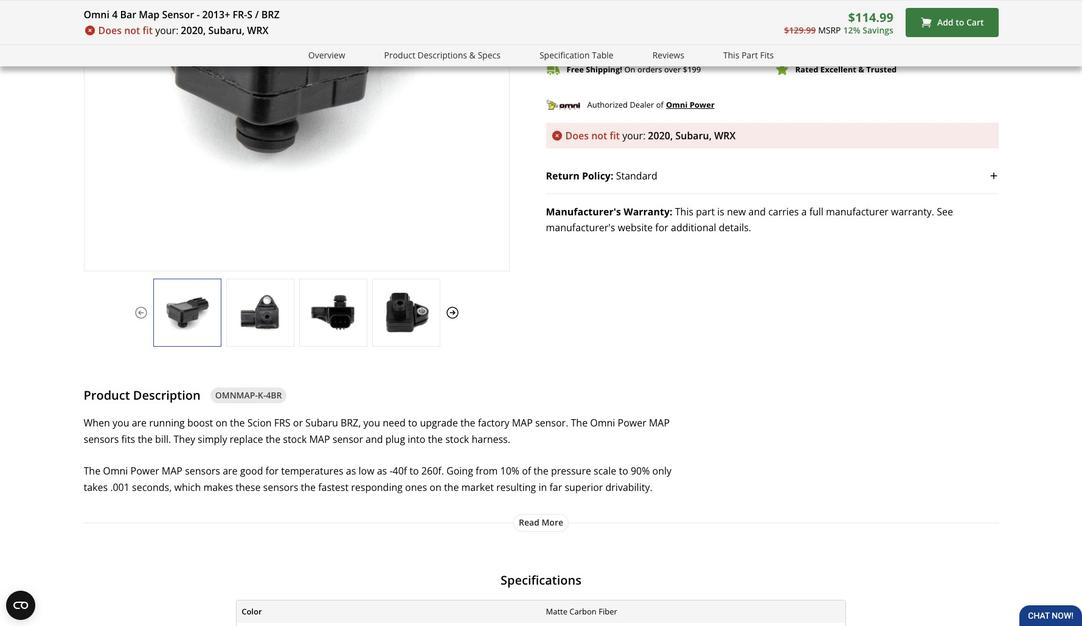 Task type: describe. For each thing, give the bounding box(es) containing it.
fr-
[[233, 8, 247, 21]]

1 vertical spatial for
[[266, 465, 279, 478]]

free
[[567, 64, 584, 75]]

carbon
[[570, 606, 597, 617]]

2 only from the top
[[653, 577, 672, 590]]

brz, inside this map sensor will require tuning. when you are running boost on the scion frs or subaru brz, you need to upgrade the factory map sensor. the omni power map sensors fits the bill. they simply replace the stock map sensor and plug into the stock harness.
[[341, 529, 361, 542]]

2 260f. from the top
[[422, 577, 444, 590]]

sensor. inside this map sensor will require tuning. when you are running boost on the scion frs or subaru brz, you need to upgrade the factory map sensor. the omni power map sensors fits the bill. they simply replace the stock map sensor and plug into the stock harness.
[[536, 529, 569, 542]]

authorized dealer of omni power
[[588, 99, 715, 110]]

see
[[937, 205, 954, 219]]

to inside when you are running boost on the scion frs or subaru brz, you need to upgrade the factory map sensor. the omni power map sensors fits the bill. they simply replace the stock map sensor and plug into the stock harness.
[[408, 416, 418, 430]]

return policy: standard
[[546, 169, 658, 183]]

0 horizontal spatial add
[[758, 2, 774, 13]]

1 vertical spatial your:
[[623, 129, 646, 143]]

2 temperatures from the top
[[281, 577, 344, 590]]

manufacturer's
[[546, 205, 621, 219]]

1 vertical spatial add to cart
[[938, 17, 984, 28]]

orders
[[638, 64, 662, 75]]

standard
[[616, 169, 658, 183]]

sensors inside when you are running boost on the scion frs or subaru brz, you need to upgrade the factory map sensor. the omni power map sensors fits the bill. they simply replace the stock map sensor and plug into the stock harness.
[[84, 432, 119, 446]]

2 vertical spatial for
[[266, 577, 279, 590]]

when inside when you are running boost on the scion frs or subaru brz, you need to upgrade the factory map sensor. the omni power map sensors fits the bill. they simply replace the stock map sensor and plug into the stock harness.
[[84, 416, 110, 430]]

$199
[[683, 64, 701, 75]]

is
[[718, 205, 725, 219]]

details.
[[719, 221, 752, 234]]

0 horizontal spatial does
[[98, 24, 122, 37]]

2 superior from the top
[[565, 593, 603, 606]]

4br
[[266, 389, 282, 401]]

open widget image
[[6, 591, 35, 620]]

trusted
[[867, 64, 897, 75]]

savings
[[863, 24, 894, 36]]

part
[[742, 49, 758, 61]]

bill. inside when you are running boost on the scion frs or subaru brz, you need to upgrade the factory map sensor. the omni power map sensors fits the bill. they simply replace the stock map sensor and plug into the stock harness.
[[155, 432, 171, 446]]

specs
[[478, 49, 501, 61]]

shipping!
[[586, 64, 623, 75]]

2 the omni power map sensors are good for temperatures as low as -40f to 260f. going from 10% of the pressure scale to 90% only takes .001 seconds, which makes these sensors the fastest responding ones on the market resulting in far superior drivability. from the top
[[84, 577, 672, 606]]

reviews link
[[653, 49, 685, 63]]

product for product description
[[84, 387, 130, 403]]

2 seconds, from the top
[[132, 593, 172, 606]]

2 responding from the top
[[351, 593, 403, 606]]

2 10% from the top
[[501, 577, 520, 590]]

1 vertical spatial subaru,
[[676, 129, 712, 143]]

replace inside when you are running boost on the scion frs or subaru brz, you need to upgrade the factory map sensor. the omni power map sensors fits the bill. they simply replace the stock map sensor and plug into the stock harness.
[[230, 432, 263, 446]]

1 40f from the top
[[393, 465, 407, 478]]

read
[[519, 517, 540, 528]]

1 drivability. from the top
[[606, 481, 653, 494]]

1 vertical spatial does not fit your: 2020, subaru, wrx
[[566, 129, 736, 143]]

free shipping! on orders over $199
[[567, 64, 701, 75]]

running inside when you are running boost on the scion frs or subaru brz, you need to upgrade the factory map sensor. the omni power map sensors fits the bill. they simply replace the stock map sensor and plug into the stock harness.
[[149, 416, 185, 430]]

1 from from the top
[[476, 465, 498, 478]]

& for excellent
[[859, 64, 865, 75]]

color
[[242, 606, 262, 617]]

factory inside this map sensor will require tuning. when you are running boost on the scion frs or subaru brz, you need to upgrade the factory map sensor. the omni power map sensors fits the bill. they simply replace the stock map sensor and plug into the stock harness.
[[478, 529, 510, 542]]

0 vertical spatial 2020,
[[181, 24, 206, 37]]

manufacturer's warranty:
[[546, 205, 673, 219]]

or inside when you are running boost on the scion frs or subaru brz, you need to upgrade the factory map sensor. the omni power map sensors fits the bill. they simply replace the stock map sensor and plug into the stock harness.
[[293, 416, 303, 430]]

and inside when you are running boost on the scion frs or subaru brz, you need to upgrade the factory map sensor. the omni power map sensors fits the bill. they simply replace the stock map sensor and plug into the stock harness.
[[366, 432, 383, 446]]

2 far from the top
[[550, 593, 562, 606]]

1 vertical spatial not
[[592, 129, 608, 143]]

2 vertical spatial sensor
[[333, 545, 363, 558]]

1 260f. from the top
[[422, 465, 444, 478]]

table
[[592, 49, 614, 61]]

1 vertical spatial sensor
[[128, 513, 159, 526]]

0 vertical spatial subaru,
[[208, 24, 245, 37]]

matte
[[546, 606, 568, 617]]

carries
[[769, 205, 799, 219]]

0 horizontal spatial fit
[[143, 24, 153, 37]]

msrp
[[819, 24, 841, 36]]

overview link
[[308, 49, 345, 63]]

0 vertical spatial -
[[197, 8, 200, 21]]

manufacturer's
[[546, 221, 616, 234]]

return
[[546, 169, 580, 183]]

0 horizontal spatial wrx
[[247, 24, 269, 37]]

brz, inside when you are running boost on the scion frs or subaru brz, you need to upgrade the factory map sensor. the omni power map sensors fits the bill. they simply replace the stock map sensor and plug into the stock harness.
[[341, 416, 361, 430]]

specification table link
[[540, 49, 614, 63]]

warranty:
[[624, 205, 673, 219]]

over
[[664, 64, 681, 75]]

this for part
[[724, 49, 740, 61]]

product description
[[84, 387, 201, 403]]

omni inside authorized dealer of omni power
[[666, 99, 688, 110]]

this for part
[[675, 205, 694, 219]]

1 10% from the top
[[501, 465, 520, 478]]

1 horizontal spatial fit
[[610, 129, 620, 143]]

or inside this map sensor will require tuning. when you are running boost on the scion frs or subaru brz, you need to upgrade the factory map sensor. the omni power map sensors fits the bill. they simply replace the stock map sensor and plug into the stock harness.
[[293, 529, 303, 542]]

2 pressure from the top
[[551, 577, 591, 590]]

fits
[[761, 49, 774, 61]]

this for map
[[84, 513, 102, 526]]

110%
[[678, 43, 698, 54]]

new
[[727, 205, 746, 219]]

dealer
[[630, 99, 654, 110]]

power inside authorized dealer of omni power
[[690, 99, 715, 110]]

1 vertical spatial wrx
[[715, 129, 736, 143]]

reviews
[[653, 49, 685, 61]]

4
[[112, 8, 118, 21]]

1 low from the top
[[359, 465, 375, 478]]

1 omnmap-k-4br omni 4 bar map sensor - 2013+ ft86, image from the left
[[154, 291, 221, 334]]

they inside this map sensor will require tuning. when you are running boost on the scion frs or subaru brz, you need to upgrade the factory map sensor. the omni power map sensors fits the bill. they simply replace the stock map sensor and plug into the stock harness.
[[174, 545, 195, 558]]

of inside authorized dealer of omni power
[[656, 99, 664, 110]]

2 90% from the top
[[631, 577, 650, 590]]

1 vertical spatial add
[[938, 17, 954, 28]]

specifications
[[501, 572, 582, 588]]

full
[[810, 205, 824, 219]]

$114.99
[[849, 9, 894, 25]]

need inside this map sensor will require tuning. when you are running boost on the scion frs or subaru brz, you need to upgrade the factory map sensor. the omni power map sensors fits the bill. they simply replace the stock map sensor and plug into the stock harness.
[[383, 529, 406, 542]]

rated
[[796, 64, 819, 75]]

authorized
[[588, 99, 628, 110]]

omni power link
[[666, 98, 715, 112]]

omni inside this map sensor will require tuning. when you are running boost on the scion frs or subaru brz, you need to upgrade the factory map sensor. the omni power map sensors fits the bill. they simply replace the stock map sensor and plug into the stock harness.
[[590, 529, 616, 542]]

1 only from the top
[[653, 465, 672, 478]]

boost inside this map sensor will require tuning. when you are running boost on the scion frs or subaru brz, you need to upgrade the factory map sensor. the omni power map sensors fits the bill. they simply replace the stock map sensor and plug into the stock harness.
[[187, 529, 213, 542]]

manufacturer
[[826, 205, 889, 219]]

1 .001 from the top
[[110, 481, 130, 494]]

price
[[567, 43, 585, 54]]

1 makes from the top
[[203, 481, 233, 494]]

day
[[807, 43, 822, 54]]

sensors inside this map sensor will require tuning. when you are running boost on the scion frs or subaru brz, you need to upgrade the factory map sensor. the omni power map sensors fits the bill. they simply replace the stock map sensor and plug into the stock harness.
[[84, 545, 119, 558]]

the inside this map sensor will require tuning. when you are running boost on the scion frs or subaru brz, you need to upgrade the factory map sensor. the omni power map sensors fits the bill. they simply replace the stock map sensor and plug into the stock harness.
[[571, 529, 588, 542]]

2 guarantee from the left
[[870, 43, 912, 54]]

specification
[[540, 49, 590, 61]]

2 40f from the top
[[393, 577, 407, 590]]

on inside this map sensor will require tuning. when you are running boost on the scion frs or subaru brz, you need to upgrade the factory map sensor. the omni power map sensors fits the bill. they simply replace the stock map sensor and plug into the stock harness.
[[216, 529, 228, 542]]

product descriptions & specs
[[384, 49, 501, 61]]

require
[[185, 513, 226, 526]]

2 these from the top
[[236, 593, 261, 606]]

k-
[[258, 389, 266, 401]]

this map sensor will require tuning. when you are running boost on the scion frs or subaru brz, you need to upgrade the factory map sensor. the omni power map sensors fits the bill. they simply replace the stock map sensor and plug into the stock harness.
[[84, 513, 670, 558]]

into inside when you are running boost on the scion frs or subaru brz, you need to upgrade the factory map sensor. the omni power map sensors fits the bill. they simply replace the stock map sensor and plug into the stock harness.
[[408, 432, 426, 446]]

harness. inside when you are running boost on the scion frs or subaru brz, you need to upgrade the factory map sensor. the omni power map sensors fits the bill. they simply replace the stock map sensor and plug into the stock harness.
[[472, 432, 511, 446]]

matte carbon fiber
[[546, 606, 618, 617]]

omni 4 bar map sensor - 2013+ fr-s / brz
[[84, 8, 280, 21]]

on inside when you are running boost on the scion frs or subaru brz, you need to upgrade the factory map sensor. the omni power map sensors fits the bill. they simply replace the stock map sensor and plug into the stock harness.
[[216, 416, 228, 430]]

fits inside when you are running boost on the scion frs or subaru brz, you need to upgrade the factory map sensor. the omni power map sensors fits the bill. they simply replace the stock map sensor and plug into the stock harness.
[[121, 432, 135, 446]]

warranty.
[[892, 205, 935, 219]]

fits inside this map sensor will require tuning. when you are running boost on the scion frs or subaru brz, you need to upgrade the factory map sensor. the omni power map sensors fits the bill. they simply replace the stock map sensor and plug into the stock harness.
[[121, 545, 135, 558]]

brz
[[261, 8, 280, 21]]

a
[[802, 205, 807, 219]]

2 going from the top
[[447, 577, 473, 590]]

specification table
[[540, 49, 614, 61]]

3 omnmap-k-4br omni 4 bar map sensor - 2013+ ft86, image from the left
[[300, 291, 367, 334]]

map
[[139, 8, 160, 21]]

will
[[161, 513, 183, 526]]

part
[[696, 205, 715, 219]]

when you are running boost on the scion frs or subaru brz, you need to upgrade the factory map sensor. the omni power map sensors fits the bill. they simply replace the stock map sensor and plug into the stock harness.
[[84, 416, 670, 446]]

0 horizontal spatial add to cart
[[758, 2, 804, 13]]

2 scale from the top
[[594, 577, 617, 590]]

& for descriptions
[[470, 49, 476, 61]]

excellent
[[821, 64, 857, 75]]

price match guarantee up to 110%
[[567, 43, 698, 54]]

0 vertical spatial does not fit your: 2020, subaru, wrx
[[98, 24, 269, 37]]

1 guarantee from the left
[[613, 43, 653, 54]]

are inside when you are running boost on the scion frs or subaru brz, you need to upgrade the factory map sensor. the omni power map sensors fits the bill. they simply replace the stock map sensor and plug into the stock harness.
[[132, 416, 147, 430]]

$114.99 $129.99 msrp 12% savings
[[785, 9, 894, 36]]

omnmap-k-4br
[[215, 389, 282, 401]]

into inside this map sensor will require tuning. when you are running boost on the scion frs or subaru brz, you need to upgrade the factory map sensor. the omni power map sensors fits the bill. they simply replace the stock map sensor and plug into the stock harness.
[[408, 545, 426, 558]]

1 vertical spatial of
[[522, 465, 531, 478]]

frs inside this map sensor will require tuning. when you are running boost on the scion frs or subaru brz, you need to upgrade the factory map sensor. the omni power map sensors fits the bill. they simply replace the stock map sensor and plug into the stock harness.
[[274, 529, 291, 542]]

satisfaction
[[824, 43, 868, 54]]

website
[[618, 221, 653, 234]]

they inside when you are running boost on the scion frs or subaru brz, you need to upgrade the factory map sensor. the omni power map sensors fits the bill. they simply replace the stock map sensor and plug into the stock harness.
[[174, 432, 195, 446]]

overview
[[308, 49, 345, 61]]



Task type: vqa. For each thing, say whether or not it's contained in the screenshot.
the bottommost Shop
no



Task type: locate. For each thing, give the bounding box(es) containing it.
1 market from the top
[[462, 481, 494, 494]]

1 vertical spatial seconds,
[[132, 593, 172, 606]]

0 vertical spatial temperatures
[[281, 465, 344, 478]]

plug inside when you are running boost on the scion frs or subaru brz, you need to upgrade the factory map sensor. the omni power map sensors fits the bill. they simply replace the stock map sensor and plug into the stock harness.
[[386, 432, 405, 446]]

2 plug from the top
[[386, 545, 405, 558]]

low down this map sensor will require tuning. when you are running boost on the scion frs or subaru brz, you need to upgrade the factory map sensor. the omni power map sensors fits the bill. they simply replace the stock map sensor and plug into the stock harness.
[[359, 577, 375, 590]]

2 into from the top
[[408, 545, 426, 558]]

.001
[[110, 481, 130, 494], [110, 593, 130, 606]]

product for product descriptions & specs
[[384, 49, 416, 61]]

the omni power map sensors are good for temperatures as low as -40f to 260f. going from 10% of the pressure scale to 90% only takes .001 seconds, which makes these sensors the fastest responding ones on the market resulting in far superior drivability.
[[84, 465, 672, 494], [84, 577, 672, 606]]

sensor inside when you are running boost on the scion frs or subaru brz, you need to upgrade the factory map sensor. the omni power map sensors fits the bill. they simply replace the stock map sensor and plug into the stock harness.
[[333, 432, 363, 446]]

does not fit your: 2020, subaru, wrx down authorized dealer of omni power
[[566, 129, 736, 143]]

plug inside this map sensor will require tuning. when you are running boost on the scion frs or subaru brz, you need to upgrade the factory map sensor. the omni power map sensors fits the bill. they simply replace the stock map sensor and plug into the stock harness.
[[386, 545, 405, 558]]

good up tuning. in the left bottom of the page
[[240, 465, 263, 478]]

0 vertical spatial responding
[[351, 481, 403, 494]]

2 scion from the top
[[247, 529, 272, 542]]

0 horizontal spatial product
[[84, 387, 130, 403]]

10%
[[501, 465, 520, 478], [501, 577, 520, 590]]

low
[[359, 465, 375, 478], [359, 577, 375, 590]]

superior
[[565, 481, 603, 494], [565, 593, 603, 606]]

2 sensor. from the top
[[536, 529, 569, 542]]

boost inside when you are running boost on the scion frs or subaru brz, you need to upgrade the factory map sensor. the omni power map sensors fits the bill. they simply replace the stock map sensor and plug into the stock harness.
[[187, 416, 213, 430]]

are
[[132, 416, 147, 430], [223, 465, 238, 478], [132, 529, 147, 542], [223, 577, 238, 590]]

good up color
[[240, 577, 263, 590]]

2 factory from the top
[[478, 529, 510, 542]]

0 vertical spatial bill.
[[155, 432, 171, 446]]

1 fits from the top
[[121, 432, 135, 446]]

1 harness. from the top
[[472, 432, 511, 446]]

1 vertical spatial which
[[174, 593, 201, 606]]

12%
[[844, 24, 861, 36]]

s
[[247, 8, 253, 21]]

1 horizontal spatial cart
[[967, 17, 984, 28]]

1 vertical spatial factory
[[478, 529, 510, 542]]

scion down "k-"
[[247, 416, 272, 430]]

subaru inside this map sensor will require tuning. when you are running boost on the scion frs or subaru brz, you need to upgrade the factory map sensor. the omni power map sensors fits the bill. they simply replace the stock map sensor and plug into the stock harness.
[[306, 529, 338, 542]]

1 vertical spatial drivability.
[[606, 593, 653, 606]]

0 vertical spatial or
[[293, 416, 303, 430]]

the
[[230, 416, 245, 430], [461, 416, 476, 430], [138, 432, 153, 446], [266, 432, 281, 446], [428, 432, 443, 446], [534, 465, 549, 478], [301, 481, 316, 494], [444, 481, 459, 494], [230, 529, 245, 542], [461, 529, 476, 542], [138, 545, 153, 558], [266, 545, 281, 558], [428, 545, 443, 558], [534, 577, 549, 590], [301, 593, 316, 606], [444, 593, 459, 606]]

makes up require
[[203, 481, 233, 494]]

$129.99
[[785, 24, 816, 36]]

1 vertical spatial does
[[566, 129, 589, 143]]

0 vertical spatial boost
[[187, 416, 213, 430]]

0 vertical spatial market
[[462, 481, 494, 494]]

tuning.
[[228, 513, 268, 526]]

2 frs from the top
[[274, 529, 291, 542]]

replace
[[230, 432, 263, 446], [230, 545, 263, 558]]

1 vertical spatial harness.
[[472, 545, 511, 558]]

2 replace from the top
[[230, 545, 263, 558]]

drivability.
[[606, 481, 653, 494], [606, 593, 653, 606]]

upgrade inside when you are running boost on the scion frs or subaru brz, you need to upgrade the factory map sensor. the omni power map sensors fits the bill. they simply replace the stock map sensor and plug into the stock harness.
[[420, 416, 458, 430]]

40f down when you are running boost on the scion frs or subaru brz, you need to upgrade the factory map sensor. the omni power map sensors fits the bill. they simply replace the stock map sensor and plug into the stock harness.
[[393, 465, 407, 478]]

far down specifications
[[550, 593, 562, 606]]

1 the omni power map sensors are good for temperatures as low as -40f to 260f. going from 10% of the pressure scale to 90% only takes .001 seconds, which makes these sensors the fastest responding ones on the market resulting in far superior drivability. from the top
[[84, 465, 672, 494]]

2013+
[[202, 8, 230, 21]]

brz,
[[341, 416, 361, 430], [341, 529, 361, 542]]

boost down require
[[187, 529, 213, 542]]

in
[[539, 481, 547, 494], [539, 593, 547, 606]]

2 need from the top
[[383, 529, 406, 542]]

2 takes from the top
[[84, 593, 108, 606]]

fits
[[121, 432, 135, 446], [121, 545, 135, 558]]

in down specifications
[[539, 593, 547, 606]]

1 simply from the top
[[198, 432, 227, 446]]

1 vertical spatial fit
[[610, 129, 620, 143]]

1 vertical spatial -
[[390, 465, 393, 478]]

40f down this map sensor will require tuning. when you are running boost on the scion frs or subaru brz, you need to upgrade the factory map sensor. the omni power map sensors fits the bill. they simply replace the stock map sensor and plug into the stock harness.
[[393, 577, 407, 590]]

2 when from the top
[[84, 529, 110, 542]]

0 vertical spatial .001
[[110, 481, 130, 494]]

1 running from the top
[[149, 416, 185, 430]]

power inside this map sensor will require tuning. when you are running boost on the scion frs or subaru brz, you need to upgrade the factory map sensor. the omni power map sensors fits the bill. they simply replace the stock map sensor and plug into the stock harness.
[[618, 529, 647, 542]]

90%
[[631, 465, 650, 478], [631, 577, 650, 590]]

0 vertical spatial this
[[724, 49, 740, 61]]

2 low from the top
[[359, 577, 375, 590]]

2 vertical spatial -
[[390, 577, 393, 590]]

only
[[653, 465, 672, 478], [653, 577, 672, 590]]

this part fits
[[724, 49, 774, 61]]

descriptions
[[418, 49, 467, 61]]

0 vertical spatial harness.
[[472, 432, 511, 446]]

product
[[384, 49, 416, 61], [84, 387, 130, 403]]

need inside when you are running boost on the scion frs or subaru brz, you need to upgrade the factory map sensor. the omni power map sensors fits the bill. they simply replace the stock map sensor and plug into the stock harness.
[[383, 416, 406, 430]]

1 brz, from the top
[[341, 416, 361, 430]]

0 vertical spatial far
[[550, 481, 562, 494]]

1 ones from the top
[[405, 481, 427, 494]]

1 vertical spatial makes
[[203, 593, 233, 606]]

1 90% from the top
[[631, 465, 650, 478]]

1 vertical spatial in
[[539, 593, 547, 606]]

and inside this map sensor will require tuning. when you are running boost on the scion frs or subaru brz, you need to upgrade the factory map sensor. the omni power map sensors fits the bill. they simply replace the stock map sensor and plug into the stock harness.
[[366, 545, 383, 558]]

1 vertical spatial or
[[293, 529, 303, 542]]

your:
[[155, 24, 179, 37], [623, 129, 646, 143]]

fiber
[[599, 606, 618, 617]]

replace down omnmap-k-4br
[[230, 432, 263, 446]]

upgrade
[[420, 416, 458, 430], [420, 529, 458, 542]]

this inside this part fits link
[[724, 49, 740, 61]]

when inside this map sensor will require tuning. when you are running boost on the scion frs or subaru brz, you need to upgrade the factory map sensor. the omni power map sensors fits the bill. they simply replace the stock map sensor and plug into the stock harness.
[[84, 529, 110, 542]]

0 vertical spatial drivability.
[[606, 481, 653, 494]]

bar
[[120, 8, 136, 21]]

running down description
[[149, 416, 185, 430]]

0 vertical spatial your:
[[155, 24, 179, 37]]

4 omnmap-k-4br omni 4 bar map sensor - 2013+ ft86, image from the left
[[373, 291, 440, 334]]

1 plug from the top
[[386, 432, 405, 446]]

replace inside this map sensor will require tuning. when you are running boost on the scion frs or subaru brz, you need to upgrade the factory map sensor. the omni power map sensors fits the bill. they simply replace the stock map sensor and plug into the stock harness.
[[230, 545, 263, 558]]

1 vertical spatial market
[[462, 593, 494, 606]]

0 vertical spatial cart
[[787, 2, 804, 13]]

30 day satisfaction guarantee
[[796, 43, 912, 54]]

0 vertical spatial in
[[539, 481, 547, 494]]

1 need from the top
[[383, 416, 406, 430]]

1 in from the top
[[539, 481, 547, 494]]

map
[[512, 416, 533, 430], [649, 416, 670, 430], [309, 432, 330, 446], [162, 465, 183, 478], [105, 513, 125, 526], [512, 529, 533, 542], [649, 529, 670, 542], [309, 545, 330, 558], [162, 577, 183, 590]]

1 subaru from the top
[[306, 416, 338, 430]]

1 takes from the top
[[84, 481, 108, 494]]

1 replace from the top
[[230, 432, 263, 446]]

1 or from the top
[[293, 416, 303, 430]]

2 boost from the top
[[187, 529, 213, 542]]

1 boost from the top
[[187, 416, 213, 430]]

0 vertical spatial which
[[174, 481, 201, 494]]

0 vertical spatial wrx
[[247, 24, 269, 37]]

1 scale from the top
[[594, 465, 617, 478]]

2 fastest from the top
[[318, 593, 349, 606]]

sensor
[[162, 8, 194, 21]]

1 which from the top
[[174, 481, 201, 494]]

0 vertical spatial plug
[[386, 432, 405, 446]]

running down will
[[149, 529, 185, 542]]

- down when you are running boost on the scion frs or subaru brz, you need to upgrade the factory map sensor. the omni power map sensors fits the bill. they simply replace the stock map sensor and plug into the stock harness.
[[390, 465, 393, 478]]

market
[[462, 481, 494, 494], [462, 593, 494, 606]]

resulting down specifications
[[497, 593, 536, 606]]

bill. inside this map sensor will require tuning. when you are running boost on the scion frs or subaru brz, you need to upgrade the factory map sensor. the omni power map sensors fits the bill. they simply replace the stock map sensor and plug into the stock harness.
[[155, 545, 171, 558]]

and inside this part is new and carries a full manufacturer warranty. see manufacturer's website for additional details.
[[749, 205, 766, 219]]

omni power image
[[546, 96, 580, 113]]

rated excellent & trusted
[[796, 64, 897, 75]]

1 bill. from the top
[[155, 432, 171, 446]]

0 vertical spatial superior
[[565, 481, 603, 494]]

2 in from the top
[[539, 593, 547, 606]]

are inside this map sensor will require tuning. when you are running boost on the scion frs or subaru brz, you need to upgrade the factory map sensor. the omni power map sensors fits the bill. they simply replace the stock map sensor and plug into the stock harness.
[[132, 529, 147, 542]]

1 vertical spatial 10%
[[501, 577, 520, 590]]

0 vertical spatial fit
[[143, 24, 153, 37]]

2 subaru from the top
[[306, 529, 338, 542]]

2 running from the top
[[149, 529, 185, 542]]

your: down sensor in the top left of the page
[[155, 24, 179, 37]]

0 vertical spatial does
[[98, 24, 122, 37]]

or
[[293, 416, 303, 430], [293, 529, 303, 542]]

2 bill. from the top
[[155, 545, 171, 558]]

your: down the 'dealer'
[[623, 129, 646, 143]]

2 or from the top
[[293, 529, 303, 542]]

/
[[255, 8, 259, 21]]

- left "2013+"
[[197, 8, 200, 21]]

the
[[571, 416, 588, 430], [84, 465, 100, 478], [571, 529, 588, 542], [84, 577, 100, 590]]

seconds,
[[132, 481, 172, 494], [132, 593, 172, 606]]

1 resulting from the top
[[497, 481, 536, 494]]

as
[[346, 465, 356, 478], [377, 465, 387, 478], [346, 577, 356, 590], [377, 577, 387, 590]]

0 horizontal spatial this
[[84, 513, 102, 526]]

1 frs from the top
[[274, 416, 291, 430]]

1 vertical spatial cart
[[967, 17, 984, 28]]

1 seconds, from the top
[[132, 481, 172, 494]]

this inside this map sensor will require tuning. when you are running boost on the scion frs or subaru brz, you need to upgrade the factory map sensor. the omni power map sensors fits the bill. they simply replace the stock map sensor and plug into the stock harness.
[[84, 513, 102, 526]]

from
[[476, 465, 498, 478], [476, 577, 498, 590]]

0 horizontal spatial not
[[124, 24, 140, 37]]

2 ones from the top
[[405, 593, 427, 606]]

product left description
[[84, 387, 130, 403]]

subaru inside when you are running boost on the scion frs or subaru brz, you need to upgrade the factory map sensor. the omni power map sensors fits the bill. they simply replace the stock map sensor and plug into the stock harness.
[[306, 416, 338, 430]]

0 vertical spatial 90%
[[631, 465, 650, 478]]

low down when you are running boost on the scion frs or subaru brz, you need to upgrade the factory map sensor. the omni power map sensors fits the bill. they simply replace the stock map sensor and plug into the stock harness.
[[359, 465, 375, 478]]

2 vertical spatial of
[[522, 577, 531, 590]]

1 vertical spatial scion
[[247, 529, 272, 542]]

1 far from the top
[[550, 481, 562, 494]]

fit
[[143, 24, 153, 37], [610, 129, 620, 143]]

2 they from the top
[[174, 545, 195, 558]]

they down will
[[174, 545, 195, 558]]

scion inside when you are running boost on the scion frs or subaru brz, you need to upgrade the factory map sensor. the omni power map sensors fits the bill. they simply replace the stock map sensor and plug into the stock harness.
[[247, 416, 272, 430]]

1 upgrade from the top
[[420, 416, 458, 430]]

2020, down omni 4 bar map sensor - 2013+ fr-s / brz
[[181, 24, 206, 37]]

fit down map at the left top
[[143, 24, 153, 37]]

this part fits link
[[724, 49, 774, 63]]

0 vertical spatial scale
[[594, 465, 617, 478]]

scion inside this map sensor will require tuning. when you are running boost on the scion frs or subaru brz, you need to upgrade the factory map sensor. the omni power map sensors fits the bill. they simply replace the stock map sensor and plug into the stock harness.
[[247, 529, 272, 542]]

1 vertical spatial subaru
[[306, 529, 338, 542]]

1 horizontal spatial wrx
[[715, 129, 736, 143]]

sensors
[[84, 432, 119, 446], [185, 465, 220, 478], [263, 481, 298, 494], [84, 545, 119, 558], [185, 577, 220, 590], [263, 593, 298, 606]]

not down authorized
[[592, 129, 608, 143]]

running inside this map sensor will require tuning. when you are running boost on the scion frs or subaru brz, you need to upgrade the factory map sensor. the omni power map sensors fits the bill. they simply replace the stock map sensor and plug into the stock harness.
[[149, 529, 185, 542]]

& left "specs" in the left of the page
[[470, 49, 476, 61]]

2 simply from the top
[[198, 545, 227, 558]]

policy:
[[582, 169, 614, 183]]

1 vertical spatial simply
[[198, 545, 227, 558]]

0 horizontal spatial guarantee
[[613, 43, 653, 54]]

for
[[656, 221, 669, 234], [266, 465, 279, 478], [266, 577, 279, 590]]

omnmap-
[[215, 389, 258, 401]]

1 vertical spatial fastest
[[318, 593, 349, 606]]

product descriptions & specs link
[[384, 49, 501, 63]]

more
[[542, 517, 564, 528]]

2 upgrade from the top
[[420, 529, 458, 542]]

0 vertical spatial when
[[84, 416, 110, 430]]

0 vertical spatial and
[[749, 205, 766, 219]]

they down description
[[174, 432, 195, 446]]

match
[[588, 43, 611, 54]]

0 vertical spatial replace
[[230, 432, 263, 446]]

2 from from the top
[[476, 577, 498, 590]]

2 .001 from the top
[[110, 593, 130, 606]]

harness. inside this map sensor will require tuning. when you are running boost on the scion frs or subaru brz, you need to upgrade the factory map sensor. the omni power map sensors fits the bill. they simply replace the stock map sensor and plug into the stock harness.
[[472, 545, 511, 558]]

1 vertical spatial .001
[[110, 593, 130, 606]]

replace down tuning. in the left bottom of the page
[[230, 545, 263, 558]]

when
[[84, 416, 110, 430], [84, 529, 110, 542]]

good
[[240, 465, 263, 478], [240, 577, 263, 590]]

takes
[[84, 481, 108, 494], [84, 593, 108, 606]]

subaru
[[306, 416, 338, 430], [306, 529, 338, 542]]

sensor. inside when you are running boost on the scion frs or subaru brz, you need to upgrade the factory map sensor. the omni power map sensors fits the bill. they simply replace the stock map sensor and plug into the stock harness.
[[536, 416, 569, 430]]

1 vertical spatial product
[[84, 387, 130, 403]]

subaru, down "2013+"
[[208, 24, 245, 37]]

go to right image image
[[445, 305, 460, 320]]

going
[[447, 465, 473, 478], [447, 577, 473, 590]]

2 resulting from the top
[[497, 593, 536, 606]]

the inside when you are running boost on the scion frs or subaru brz, you need to upgrade the factory map sensor. the omni power map sensors fits the bill. they simply replace the stock map sensor and plug into the stock harness.
[[571, 416, 588, 430]]

subaru, down omni power link
[[676, 129, 712, 143]]

1 going from the top
[[447, 465, 473, 478]]

bill. down description
[[155, 432, 171, 446]]

product left descriptions
[[384, 49, 416, 61]]

1 vertical spatial frs
[[274, 529, 291, 542]]

upgrade inside this map sensor will require tuning. when you are running boost on the scion frs or subaru brz, you need to upgrade the factory map sensor. the omni power map sensors fits the bill. they simply replace the stock map sensor and plug into the stock harness.
[[420, 529, 458, 542]]

0 vertical spatial seconds,
[[132, 481, 172, 494]]

1 horizontal spatial this
[[675, 205, 694, 219]]

omnmap-k-4br omni 4 bar map sensor - 2013+ ft86, image
[[154, 291, 221, 334], [227, 291, 294, 334], [300, 291, 367, 334], [373, 291, 440, 334]]

wrx down /
[[247, 24, 269, 37]]

on
[[625, 64, 636, 75]]

simply inside this map sensor will require tuning. when you are running boost on the scion frs or subaru brz, you need to upgrade the factory map sensor. the omni power map sensors fits the bill. they simply replace the stock map sensor and plug into the stock harness.
[[198, 545, 227, 558]]

not down bar
[[124, 24, 140, 37]]

1 into from the top
[[408, 432, 426, 446]]

1 vertical spatial fits
[[121, 545, 135, 558]]

add to cart
[[758, 2, 804, 13], [938, 17, 984, 28]]

simply down omnmap-
[[198, 432, 227, 446]]

resulting
[[497, 481, 536, 494], [497, 593, 536, 606]]

1 horizontal spatial 2020,
[[648, 129, 673, 143]]

fit down authorized
[[610, 129, 620, 143]]

1 vertical spatial pressure
[[551, 577, 591, 590]]

1 vertical spatial they
[[174, 545, 195, 558]]

1 vertical spatial replace
[[230, 545, 263, 558]]

1 sensor. from the top
[[536, 416, 569, 430]]

power inside when you are running boost on the scion frs or subaru brz, you need to upgrade the factory map sensor. the omni power map sensors fits the bill. they simply replace the stock map sensor and plug into the stock harness.
[[618, 416, 647, 430]]

1 scion from the top
[[247, 416, 272, 430]]

on
[[216, 416, 228, 430], [430, 481, 442, 494], [216, 529, 228, 542], [430, 593, 442, 606]]

1 they from the top
[[174, 432, 195, 446]]

does down "4"
[[98, 24, 122, 37]]

0 vertical spatial low
[[359, 465, 375, 478]]

the omni power map sensors are good for temperatures as low as -40f to 260f. going from 10% of the pressure scale to 90% only takes .001 seconds, which makes these sensors the fastest responding ones on the market resulting in far superior drivability. down this map sensor will require tuning. when you are running boost on the scion frs or subaru brz, you need to upgrade the factory map sensor. the omni power map sensors fits the bill. they simply replace the stock map sensor and plug into the stock harness.
[[84, 577, 672, 606]]

0 vertical spatial fits
[[121, 432, 135, 446]]

& left trusted
[[859, 64, 865, 75]]

guarantee up free shipping! on orders over $199
[[613, 43, 653, 54]]

2 good from the top
[[240, 577, 263, 590]]

2 brz, from the top
[[341, 529, 361, 542]]

temperatures
[[281, 465, 344, 478], [281, 577, 344, 590]]

1 vertical spatial 2020,
[[648, 129, 673, 143]]

far up more at the right bottom
[[550, 481, 562, 494]]

makes
[[203, 481, 233, 494], [203, 593, 233, 606]]

simply inside when you are running boost on the scion frs or subaru brz, you need to upgrade the factory map sensor. the omni power map sensors fits the bill. they simply replace the stock map sensor and plug into the stock harness.
[[198, 432, 227, 446]]

simply
[[198, 432, 227, 446], [198, 545, 227, 558]]

1 factory from the top
[[478, 416, 510, 430]]

for inside this part is new and carries a full manufacturer warranty. see manufacturer's website for additional details.
[[656, 221, 669, 234]]

factory inside when you are running boost on the scion frs or subaru brz, you need to upgrade the factory map sensor. the omni power map sensors fits the bill. they simply replace the stock map sensor and plug into the stock harness.
[[478, 416, 510, 430]]

1 vertical spatial responding
[[351, 593, 403, 606]]

factory
[[478, 416, 510, 430], [478, 529, 510, 542]]

2 vertical spatial and
[[366, 545, 383, 558]]

omni inside when you are running boost on the scion frs or subaru brz, you need to upgrade the factory map sensor. the omni power map sensors fits the bill. they simply replace the stock map sensor and plug into the stock harness.
[[590, 416, 616, 430]]

30
[[796, 43, 805, 54]]

bill. down will
[[155, 545, 171, 558]]

2 market from the top
[[462, 593, 494, 606]]

1 fastest from the top
[[318, 481, 349, 494]]

does down omni power image
[[566, 129, 589, 143]]

1 vertical spatial brz,
[[341, 529, 361, 542]]

1 vertical spatial and
[[366, 432, 383, 446]]

0 vertical spatial scion
[[247, 416, 272, 430]]

makes left color
[[203, 593, 233, 606]]

this inside this part is new and carries a full manufacturer warranty. see manufacturer's website for additional details.
[[675, 205, 694, 219]]

2 harness. from the top
[[472, 545, 511, 558]]

in up read more
[[539, 481, 547, 494]]

1 horizontal spatial does
[[566, 129, 589, 143]]

-
[[197, 8, 200, 21], [390, 465, 393, 478], [390, 577, 393, 590]]

guarantee down savings
[[870, 43, 912, 54]]

add
[[758, 2, 774, 13], [938, 17, 954, 28]]

scion
[[247, 416, 272, 430], [247, 529, 272, 542]]

these
[[236, 481, 261, 494], [236, 593, 261, 606]]

1 good from the top
[[240, 465, 263, 478]]

1 superior from the top
[[565, 481, 603, 494]]

1 pressure from the top
[[551, 465, 591, 478]]

1 when from the top
[[84, 416, 110, 430]]

1 responding from the top
[[351, 481, 403, 494]]

boost
[[187, 416, 213, 430], [187, 529, 213, 542]]

additional
[[671, 221, 717, 234]]

1 vertical spatial ones
[[405, 593, 427, 606]]

0 horizontal spatial cart
[[787, 2, 804, 13]]

- down this map sensor will require tuning. when you are running boost on the scion frs or subaru brz, you need to upgrade the factory map sensor. the omni power map sensors fits the bill. they simply replace the stock map sensor and plug into the stock harness.
[[390, 577, 393, 590]]

and
[[749, 205, 766, 219], [366, 432, 383, 446], [366, 545, 383, 558]]

simply down require
[[198, 545, 227, 558]]

guarantee
[[613, 43, 653, 54], [870, 43, 912, 54]]

1 horizontal spatial your:
[[623, 129, 646, 143]]

pressure up matte carbon fiber
[[551, 577, 591, 590]]

frs inside when you are running boost on the scion frs or subaru brz, you need to upgrade the factory map sensor. the omni power map sensors fits the bill. they simply replace the stock map sensor and plug into the stock harness.
[[274, 416, 291, 430]]

wrx down omni power link
[[715, 129, 736, 143]]

0 vertical spatial only
[[653, 465, 672, 478]]

2020, down authorized dealer of omni power
[[648, 129, 673, 143]]

1 horizontal spatial subaru,
[[676, 129, 712, 143]]

2 drivability. from the top
[[606, 593, 653, 606]]

2 which from the top
[[174, 593, 201, 606]]

pressure up more at the right bottom
[[551, 465, 591, 478]]

0 vertical spatial ones
[[405, 481, 427, 494]]

1 horizontal spatial add
[[938, 17, 954, 28]]

resulting up read
[[497, 481, 536, 494]]

0 vertical spatial add
[[758, 2, 774, 13]]

1 these from the top
[[236, 481, 261, 494]]

does not fit your: 2020, subaru, wrx down omni 4 bar map sensor - 2013+ fr-s / brz
[[98, 24, 269, 37]]

0 vertical spatial they
[[174, 432, 195, 446]]

1 vertical spatial &
[[859, 64, 865, 75]]

boost down description
[[187, 416, 213, 430]]

1 horizontal spatial add to cart
[[938, 17, 984, 28]]

not
[[124, 24, 140, 37], [592, 129, 608, 143]]

pressure
[[551, 465, 591, 478], [551, 577, 591, 590]]

2 omnmap-k-4br omni 4 bar map sensor - 2013+ ft86, image from the left
[[227, 291, 294, 334]]

1 vertical spatial 90%
[[631, 577, 650, 590]]

up
[[655, 43, 665, 54]]

0 vertical spatial product
[[384, 49, 416, 61]]

1 vertical spatial going
[[447, 577, 473, 590]]

0 vertical spatial 40f
[[393, 465, 407, 478]]

the omni power map sensors are good for temperatures as low as -40f to 260f. going from 10% of the pressure scale to 90% only takes .001 seconds, which makes these sensors the fastest responding ones on the market resulting in far superior drivability. down when you are running boost on the scion frs or subaru brz, you need to upgrade the factory map sensor. the omni power map sensors fits the bill. they simply replace the stock map sensor and plug into the stock harness.
[[84, 465, 672, 494]]

1 temperatures from the top
[[281, 465, 344, 478]]

2 makes from the top
[[203, 593, 233, 606]]

this part is new and carries a full manufacturer warranty. see manufacturer's website for additional details.
[[546, 205, 954, 234]]

scion down tuning. in the left bottom of the page
[[247, 529, 272, 542]]

ones
[[405, 481, 427, 494], [405, 593, 427, 606]]

to inside this map sensor will require tuning. when you are running boost on the scion frs or subaru brz, you need to upgrade the factory map sensor. the omni power map sensors fits the bill. they simply replace the stock map sensor and plug into the stock harness.
[[408, 529, 418, 542]]

1 vertical spatial need
[[383, 529, 406, 542]]

1 vertical spatial the omni power map sensors are good for temperatures as low as -40f to 260f. going from 10% of the pressure scale to 90% only takes .001 seconds, which makes these sensors the fastest responding ones on the market resulting in far superior drivability.
[[84, 577, 672, 606]]

read more
[[519, 517, 564, 528]]

description
[[133, 387, 201, 403]]

2 vertical spatial this
[[84, 513, 102, 526]]



